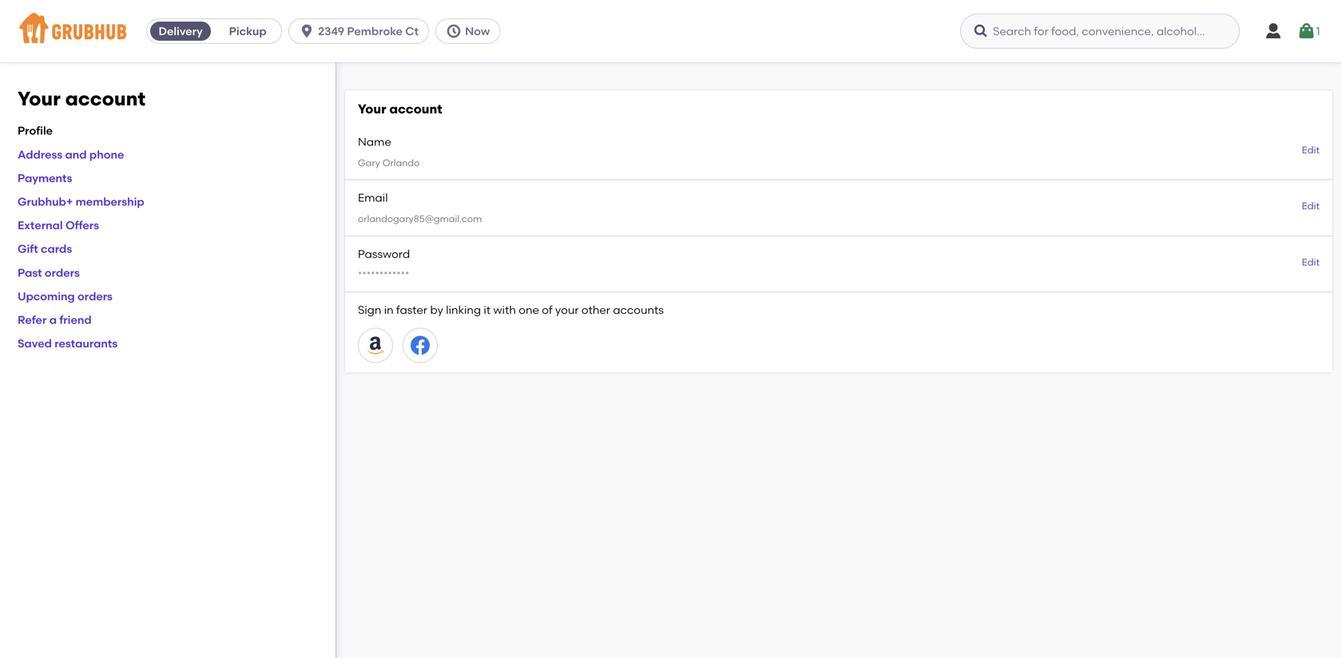 Task type: vqa. For each thing, say whether or not it's contained in the screenshot.
svg icon inside the 2349 pembroke ct BUTTON
yes



Task type: locate. For each thing, give the bounding box(es) containing it.
now
[[465, 24, 490, 38]]

1 button
[[1297, 17, 1320, 46]]

1 edit from the top
[[1302, 144, 1320, 156]]

payments
[[18, 171, 72, 185]]

edit button for email
[[1302, 199, 1320, 213]]

1 svg image from the left
[[299, 23, 315, 39]]

1 vertical spatial edit
[[1302, 200, 1320, 212]]

1 horizontal spatial your account
[[358, 101, 442, 117]]

upcoming
[[18, 290, 75, 303]]

your up "profile" link
[[18, 87, 61, 110]]

friend
[[59, 313, 92, 327]]

your inside your account form
[[358, 101, 386, 117]]

your account inside form
[[358, 101, 442, 117]]

orlando
[[383, 157, 420, 168]]

address
[[18, 148, 62, 161]]

linking
[[446, 303, 481, 317]]

gift
[[18, 242, 38, 256]]

1 vertical spatial edit button
[[1302, 199, 1320, 213]]

and
[[65, 148, 87, 161]]

orders up friend
[[78, 290, 113, 303]]

other
[[582, 303, 610, 317]]

2 vertical spatial edit
[[1302, 256, 1320, 268]]

2 edit button from the top
[[1302, 199, 1320, 213]]

external offers
[[18, 219, 99, 232]]

edit for password
[[1302, 256, 1320, 268]]

your account
[[18, 87, 146, 110], [358, 101, 442, 117]]

address and phone link
[[18, 148, 124, 161]]

2 vertical spatial edit button
[[1302, 256, 1320, 269]]

account
[[65, 87, 146, 110], [389, 101, 442, 117]]

0 horizontal spatial svg image
[[299, 23, 315, 39]]

payments link
[[18, 171, 72, 185]]

svg image
[[299, 23, 315, 39], [446, 23, 462, 39]]

svg image inside now button
[[446, 23, 462, 39]]

edit button for password
[[1302, 256, 1320, 269]]

past orders
[[18, 266, 80, 280]]

1 horizontal spatial svg image
[[1264, 22, 1283, 41]]

your
[[18, 87, 61, 110], [358, 101, 386, 117]]

0 horizontal spatial your
[[18, 87, 61, 110]]

2 edit from the top
[[1302, 200, 1320, 212]]

gary orlando
[[358, 157, 420, 168]]

external
[[18, 219, 63, 232]]

orders for past orders
[[45, 266, 80, 280]]

your
[[555, 303, 579, 317]]

2349
[[318, 24, 344, 38]]

orders up upcoming orders in the top of the page
[[45, 266, 80, 280]]

svg image
[[1264, 22, 1283, 41], [1297, 22, 1316, 41], [973, 23, 989, 39]]

1 edit button from the top
[[1302, 143, 1320, 157]]

phone
[[89, 148, 124, 161]]

3 edit from the top
[[1302, 256, 1320, 268]]

0 vertical spatial orders
[[45, 266, 80, 280]]

1 vertical spatial orders
[[78, 290, 113, 303]]

gift cards link
[[18, 242, 72, 256]]

refer
[[18, 313, 47, 327]]

delivery button
[[147, 18, 214, 44]]

faster
[[396, 303, 428, 317]]

0 vertical spatial edit
[[1302, 144, 1320, 156]]

edit for name
[[1302, 144, 1320, 156]]

1 horizontal spatial svg image
[[446, 23, 462, 39]]

2 horizontal spatial svg image
[[1297, 22, 1316, 41]]

restaurants
[[55, 337, 118, 350]]

your account up name
[[358, 101, 442, 117]]

edit button
[[1302, 143, 1320, 157], [1302, 199, 1320, 213], [1302, 256, 1320, 269]]

profile
[[18, 124, 53, 138]]

orders
[[45, 266, 80, 280], [78, 290, 113, 303]]

1 horizontal spatial account
[[389, 101, 442, 117]]

your account up and
[[18, 87, 146, 110]]

with
[[493, 303, 516, 317]]

in
[[384, 303, 394, 317]]

3 edit button from the top
[[1302, 256, 1320, 269]]

email
[[358, 191, 388, 205]]

grubhub+ membership
[[18, 195, 144, 209]]

offers
[[65, 219, 99, 232]]

1 horizontal spatial your
[[358, 101, 386, 117]]

grubhub+ membership link
[[18, 195, 144, 209]]

gary
[[358, 157, 380, 168]]

gift cards
[[18, 242, 72, 256]]

2 svg image from the left
[[446, 23, 462, 39]]

refer a friend link
[[18, 313, 92, 327]]

now button
[[436, 18, 507, 44]]

main navigation navigation
[[0, 0, 1342, 62]]

pembroke
[[347, 24, 403, 38]]

orlandogary85@gmail.com
[[358, 213, 482, 225]]

ct
[[405, 24, 419, 38]]

your up name
[[358, 101, 386, 117]]

refer a friend
[[18, 313, 92, 327]]

svg image inside 2349 pembroke ct button
[[299, 23, 315, 39]]

0 vertical spatial edit button
[[1302, 143, 1320, 157]]

svg image left 2349
[[299, 23, 315, 39]]

0 horizontal spatial svg image
[[973, 23, 989, 39]]

account up name
[[389, 101, 442, 117]]

account up phone
[[65, 87, 146, 110]]

edit
[[1302, 144, 1320, 156], [1302, 200, 1320, 212], [1302, 256, 1320, 268]]

delivery
[[159, 24, 203, 38]]

svg image left now
[[446, 23, 462, 39]]



Task type: describe. For each thing, give the bounding box(es) containing it.
Search for food, convenience, alcohol... search field
[[960, 14, 1240, 49]]

saved
[[18, 337, 52, 350]]

your account form
[[345, 90, 1333, 373]]

upcoming orders link
[[18, 290, 113, 303]]

saved restaurants link
[[18, 337, 118, 350]]

2349 pembroke ct
[[318, 24, 419, 38]]

accounts
[[613, 303, 664, 317]]

by
[[430, 303, 443, 317]]

sign in faster by linking it with one of your other accounts
[[358, 303, 664, 317]]

one
[[519, 303, 539, 317]]

************
[[358, 269, 409, 281]]

svg image inside 1 button
[[1297, 22, 1316, 41]]

name
[[358, 135, 391, 149]]

upcoming orders
[[18, 290, 113, 303]]

svg image for 2349 pembroke ct
[[299, 23, 315, 39]]

svg image for now
[[446, 23, 462, 39]]

membership
[[76, 195, 144, 209]]

past
[[18, 266, 42, 280]]

0 horizontal spatial account
[[65, 87, 146, 110]]

edit for email
[[1302, 200, 1320, 212]]

past orders link
[[18, 266, 80, 280]]

of
[[542, 303, 553, 317]]

login with facebook image
[[411, 336, 430, 355]]

profile link
[[18, 124, 53, 138]]

a
[[49, 313, 57, 327]]

address and phone
[[18, 148, 124, 161]]

cards
[[41, 242, 72, 256]]

1
[[1316, 24, 1320, 38]]

password
[[358, 247, 410, 261]]

external offers link
[[18, 219, 99, 232]]

grubhub+
[[18, 195, 73, 209]]

2349 pembroke ct button
[[289, 18, 436, 44]]

login with amazon image
[[366, 336, 385, 355]]

account inside form
[[389, 101, 442, 117]]

saved restaurants
[[18, 337, 118, 350]]

orders for upcoming orders
[[78, 290, 113, 303]]

pickup
[[229, 24, 267, 38]]

pickup button
[[214, 18, 281, 44]]

edit button for name
[[1302, 143, 1320, 157]]

sign
[[358, 303, 381, 317]]

it
[[484, 303, 491, 317]]

0 horizontal spatial your account
[[18, 87, 146, 110]]



